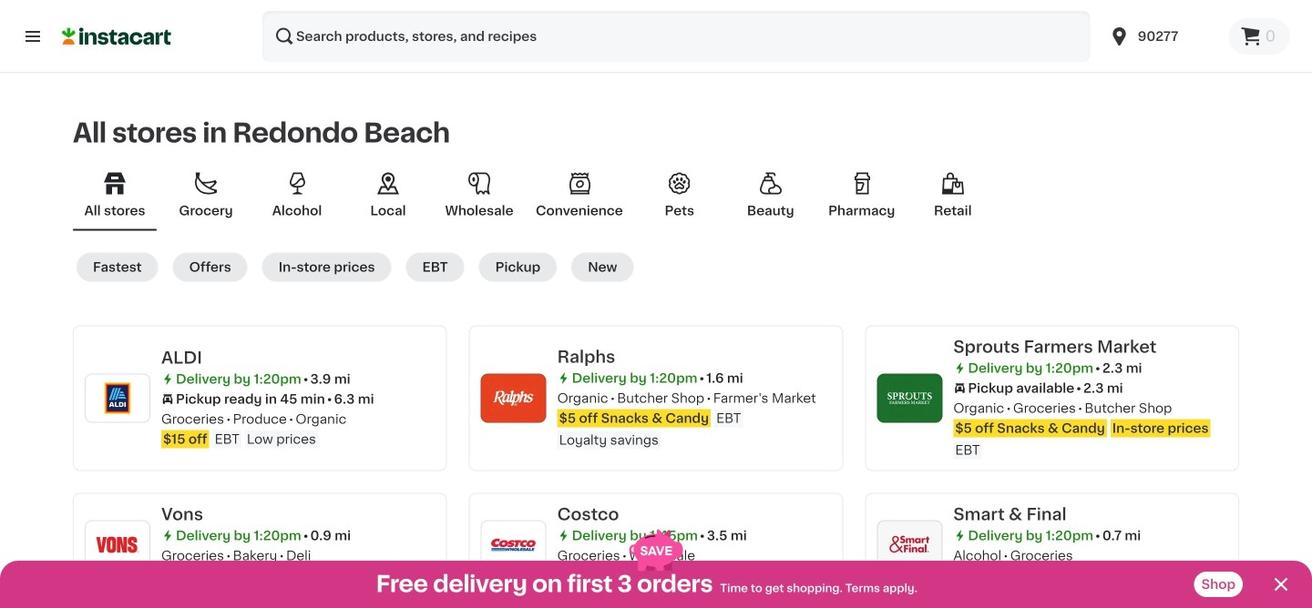 Task type: locate. For each thing, give the bounding box(es) containing it.
main content
[[0, 73, 1312, 609]]

ralphs logo image
[[489, 374, 538, 423]]

smart & final logo image
[[885, 521, 935, 570]]

None search field
[[262, 11, 1091, 62]]

sprouts farmers market logo image
[[885, 374, 935, 423]]



Task type: vqa. For each thing, say whether or not it's contained in the screenshot.
the fl
no



Task type: describe. For each thing, give the bounding box(es) containing it.
instacart logo image
[[62, 26, 171, 47]]

costco logo image
[[489, 521, 538, 570]]

aldi logo image
[[93, 374, 142, 423]]

save image
[[629, 530, 683, 572]]

close image
[[1271, 574, 1292, 596]]

Search field
[[262, 11, 1091, 62]]

store categories tab list
[[73, 169, 1240, 231]]

vons logo image
[[93, 521, 142, 570]]



